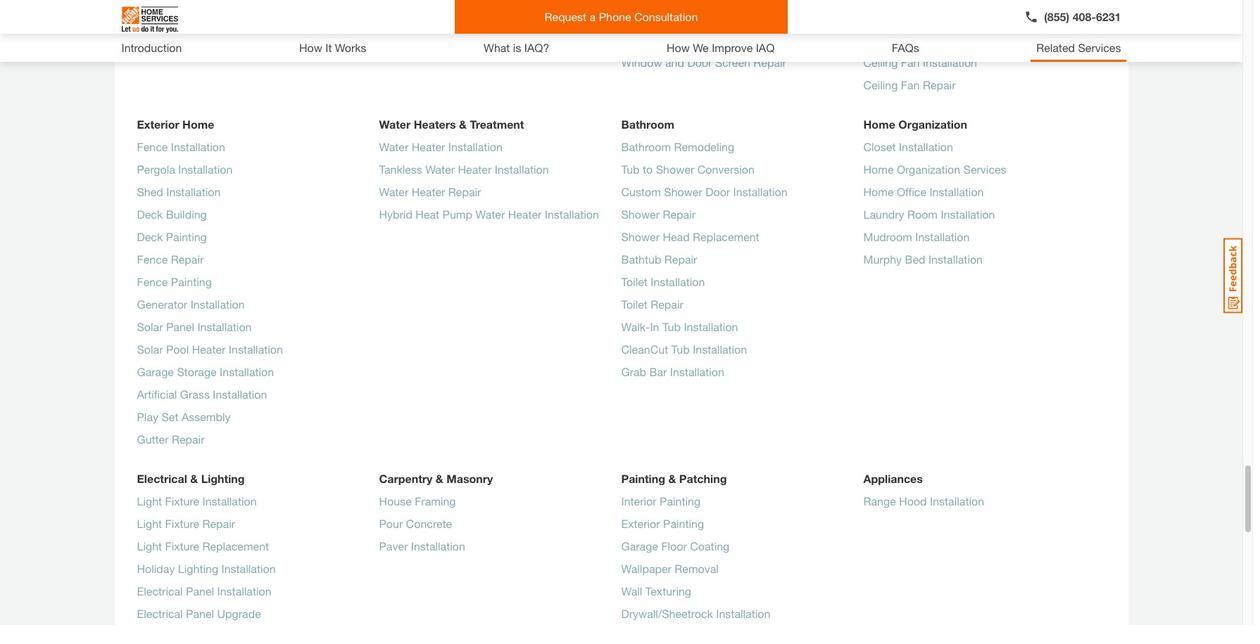 Task type: vqa. For each thing, say whether or not it's contained in the screenshot.
the your in Savings to Make Your Projects Happen Give your update and budget a boost with The Home Depot specials. Any project can easily become a reality with one of our savings options. No matter what you choose, our in-store or online deals, coupons, special and credit offers, give you the financial power to do more.
no



Task type: describe. For each thing, give the bounding box(es) containing it.
0 vertical spatial lighting
[[201, 472, 245, 486]]

closet installation
[[863, 140, 953, 153]]

electrical for electrical panel installation
[[137, 585, 183, 598]]

deck building
[[137, 208, 207, 221]]

tankless water heater installation
[[379, 163, 549, 176]]

gutter repair
[[137, 433, 205, 446]]

heater up garage storage installation
[[192, 343, 226, 356]]

wall
[[621, 585, 642, 598]]

(855) 408-6231 link
[[1024, 8, 1121, 25]]

feedback link image
[[1224, 238, 1243, 314]]

shed installation
[[137, 185, 221, 199]]

shower head replacement link
[[621, 229, 759, 251]]

door for and
[[687, 56, 712, 69]]

upgrade
[[217, 608, 261, 621]]

light for light fixture repair
[[137, 517, 162, 531]]

light fixture repair
[[137, 517, 235, 531]]

interior painting
[[621, 495, 701, 508]]

fixture for replacement
[[165, 540, 199, 553]]

deck painting link
[[137, 229, 207, 251]]

light for light fixture installation
[[137, 495, 162, 508]]

custom shower door installation
[[621, 185, 788, 199]]

repair down iaq
[[754, 56, 786, 69]]

6231
[[1096, 10, 1121, 23]]

water for water heaters & treatment
[[379, 118, 411, 131]]

fan for exhaust fan installation
[[907, 33, 926, 46]]

artificial
[[137, 388, 177, 401]]

consultation
[[634, 10, 698, 23]]

garage floor coating link
[[621, 539, 730, 561]]

water for water heater installation
[[379, 140, 409, 153]]

shower down "custom"
[[621, 208, 660, 221]]

request
[[545, 10, 587, 23]]

window and door screen repair link
[[621, 54, 786, 77]]

ceiling fan installation
[[863, 56, 977, 69]]

grass
[[180, 388, 210, 401]]

deck building link
[[137, 206, 207, 229]]

water down water heater installation link
[[425, 163, 455, 176]]

building
[[166, 208, 207, 221]]

hurricane
[[621, 11, 670, 24]]

shutter
[[673, 11, 710, 24]]

light for light fixture replacement
[[137, 540, 162, 553]]

exhaust
[[863, 33, 904, 46]]

concrete
[[406, 517, 452, 531]]

ceiling fan installation link
[[863, 54, 977, 77]]

do it for you logo image
[[121, 1, 178, 39]]

drywall/sheetrock
[[621, 608, 713, 621]]

coating
[[690, 540, 730, 553]]

pantry installation
[[379, 33, 469, 46]]

painting for exterior
[[663, 517, 704, 531]]

range hood installation link
[[863, 494, 984, 516]]

bathtub
[[621, 253, 661, 266]]

& for painting & patching
[[668, 472, 676, 486]]

faqs
[[892, 41, 919, 54]]

gutter
[[137, 433, 169, 446]]

what is iaq?
[[484, 41, 549, 54]]

fence for fence painting
[[137, 275, 168, 289]]

paver
[[379, 540, 408, 553]]

how it works
[[299, 41, 366, 54]]

generator
[[137, 298, 187, 311]]

conversion
[[697, 163, 755, 176]]

artificial grass installation link
[[137, 387, 267, 409]]

home organization services
[[863, 163, 1006, 176]]

1 horizontal spatial treatment
[[470, 118, 524, 131]]

light fixture replacement
[[137, 540, 269, 553]]

masonry
[[446, 472, 493, 486]]

exhaust fan installation link
[[863, 32, 983, 54]]

heater up heat
[[412, 185, 445, 199]]

solar for solar pool heater installation
[[137, 343, 163, 356]]

repair inside "link"
[[923, 78, 956, 92]]

play set assembly link
[[137, 409, 231, 432]]

how for how it works
[[299, 41, 322, 54]]

1 vertical spatial services
[[1078, 41, 1121, 54]]

electrical for electrical & lighting
[[137, 472, 187, 486]]

garage floor coating
[[621, 540, 730, 553]]

remodeling
[[674, 140, 734, 153]]

1 vertical spatial tub
[[662, 320, 681, 334]]

works
[[335, 41, 366, 54]]

home organization
[[863, 118, 967, 131]]

repair down toilet installation link
[[651, 298, 683, 311]]

bar
[[649, 365, 667, 379]]

wallpaper removal link
[[621, 561, 719, 584]]

fence for fence installation
[[137, 140, 168, 153]]

request a phone consultation
[[545, 10, 698, 23]]

organization for home organization services
[[897, 163, 960, 176]]

ceiling for ceiling fan installation
[[863, 56, 898, 69]]

treatment inside "link"
[[412, 11, 462, 24]]

garage storage installation
[[137, 365, 274, 379]]

interior painting link
[[621, 494, 701, 516]]

garage for garage storage installation
[[137, 365, 174, 379]]

walk-in tub installation
[[621, 320, 738, 334]]

ceiling fan repair
[[863, 78, 956, 92]]

solar panel installation
[[137, 320, 252, 334]]

fence repair link
[[137, 251, 204, 274]]

repair down the deck painting link
[[171, 253, 204, 266]]

organization for home organization
[[898, 118, 967, 131]]

how for how we improve iaq
[[667, 41, 690, 54]]

retractable screen installation
[[621, 33, 775, 46]]

toilet repair link
[[621, 296, 683, 319]]

phone
[[599, 10, 631, 23]]

water for water treatment services
[[379, 11, 409, 24]]

closet installation link
[[863, 139, 953, 161]]

0 vertical spatial tub
[[621, 163, 640, 176]]

in
[[650, 320, 659, 334]]

home for home organization
[[863, 118, 895, 131]]

2 vertical spatial tub
[[671, 343, 690, 356]]

hurricane shutter installation link
[[621, 9, 767, 32]]

garage for garage floor coating
[[621, 540, 658, 553]]

electrical for electrical panel upgrade
[[137, 608, 183, 621]]

water heaters & treatment
[[379, 118, 524, 131]]

deck for deck painting
[[137, 230, 163, 244]]

framing
[[415, 495, 456, 508]]

panel for solar panel installation
[[166, 320, 194, 334]]

(855)
[[1044, 10, 1070, 23]]

heater right pump
[[508, 208, 542, 221]]

shed
[[137, 185, 163, 199]]

fan for ceiling fan installation
[[901, 56, 920, 69]]

shower repair link
[[621, 206, 696, 229]]

laundry
[[863, 208, 904, 221]]

patching
[[679, 472, 727, 486]]

deck painting
[[137, 230, 207, 244]]

cleancut
[[621, 343, 668, 356]]

water heater repair
[[379, 185, 481, 199]]

water for water heater repair
[[379, 185, 409, 199]]

408-
[[1073, 10, 1096, 23]]

head
[[663, 230, 690, 244]]

how we improve iaq
[[667, 41, 775, 54]]



Task type: locate. For each thing, give the bounding box(es) containing it.
garage up wallpaper
[[621, 540, 658, 553]]

pour concrete link
[[379, 516, 452, 539]]

texturing
[[645, 585, 691, 598]]

1 vertical spatial solar
[[137, 343, 163, 356]]

0 vertical spatial fan
[[907, 33, 926, 46]]

0 vertical spatial replacement
[[693, 230, 759, 244]]

1 toilet from the top
[[621, 275, 648, 289]]

0 vertical spatial fence
[[137, 140, 168, 153]]

panel for electrical panel installation
[[186, 585, 214, 598]]

water treatment services link
[[379, 9, 508, 32]]

toilet for toilet installation
[[621, 275, 648, 289]]

1 vertical spatial panel
[[186, 585, 214, 598]]

house framing
[[379, 495, 456, 508]]

exterior down interior
[[621, 517, 660, 531]]

door down the we
[[687, 56, 712, 69]]

panel down holiday lighting installation link
[[186, 585, 214, 598]]

services up what
[[465, 11, 508, 24]]

bathroom remodeling link
[[621, 139, 734, 161]]

1 solar from the top
[[137, 320, 163, 334]]

1 vertical spatial treatment
[[470, 118, 524, 131]]

home up closet
[[863, 118, 895, 131]]

door inside custom shower door installation link
[[706, 185, 730, 199]]

0 vertical spatial solar
[[137, 320, 163, 334]]

shower down tub to shower conversion link
[[664, 185, 702, 199]]

painting up garage floor coating
[[663, 517, 704, 531]]

2 light from the top
[[137, 517, 162, 531]]

painting & patching
[[621, 472, 727, 486]]

we
[[693, 41, 709, 54]]

home for home organization services
[[863, 163, 894, 176]]

1 vertical spatial deck
[[137, 230, 163, 244]]

a
[[590, 10, 596, 23]]

replacement for shower head replacement
[[693, 230, 759, 244]]

pergola installation link
[[137, 161, 233, 184]]

fence for fence repair
[[137, 253, 168, 266]]

fence repair
[[137, 253, 204, 266]]

murphy bed installation link
[[863, 251, 983, 274]]

services inside water treatment services "link"
[[465, 11, 508, 24]]

fixture inside light fixture replacement link
[[165, 540, 199, 553]]

bathroom up to
[[621, 140, 671, 153]]

& up framing in the bottom left of the page
[[436, 472, 443, 486]]

how up and
[[667, 41, 690, 54]]

0 horizontal spatial exterior
[[137, 118, 179, 131]]

cleancut tub installation
[[621, 343, 747, 356]]

0 vertical spatial deck
[[137, 208, 163, 221]]

exterior for exterior painting
[[621, 517, 660, 531]]

door for shower
[[706, 185, 730, 199]]

& up interior painting
[[668, 472, 676, 486]]

0 vertical spatial organization
[[898, 118, 967, 131]]

organization
[[898, 118, 967, 131], [897, 163, 960, 176]]

1 vertical spatial fence
[[137, 253, 168, 266]]

introduction
[[121, 41, 182, 54]]

bathroom for bathroom remodeling
[[621, 140, 671, 153]]

request a phone consultation button
[[455, 0, 788, 34]]

replacement up holiday lighting installation
[[202, 540, 269, 553]]

& right heaters
[[459, 118, 467, 131]]

paver installation link
[[379, 539, 465, 561]]

services inside home organization services link
[[963, 163, 1006, 176]]

exterior up fence installation
[[137, 118, 179, 131]]

services up 'home office installation'
[[963, 163, 1006, 176]]

2 vertical spatial fence
[[137, 275, 168, 289]]

solar for solar panel installation
[[137, 320, 163, 334]]

home office installation link
[[863, 184, 984, 206]]

repair up the "light fixture replacement"
[[202, 517, 235, 531]]

water inside "link"
[[379, 11, 409, 24]]

range hood installation
[[863, 495, 984, 508]]

fixture down light fixture installation link
[[165, 517, 199, 531]]

room
[[907, 208, 938, 221]]

fence up "generator"
[[137, 275, 168, 289]]

garage inside "garage storage installation" link
[[137, 365, 174, 379]]

0 vertical spatial light
[[137, 495, 162, 508]]

it
[[325, 41, 332, 54]]

garage inside garage floor coating link
[[621, 540, 658, 553]]

tankless water heater installation link
[[379, 161, 549, 184]]

wall texturing
[[621, 585, 691, 598]]

fixture down the light fixture repair link
[[165, 540, 199, 553]]

2 vertical spatial electrical
[[137, 608, 183, 621]]

hybrid heat pump water heater installation
[[379, 208, 599, 221]]

shower
[[656, 163, 694, 176], [664, 185, 702, 199], [621, 208, 660, 221], [621, 230, 660, 244]]

0 vertical spatial garage
[[137, 365, 174, 379]]

installation
[[713, 11, 767, 24], [415, 33, 469, 46], [721, 33, 775, 46], [929, 33, 983, 46], [923, 56, 977, 69], [171, 140, 225, 153], [448, 140, 503, 153], [899, 140, 953, 153], [178, 163, 233, 176], [495, 163, 549, 176], [166, 185, 221, 199], [733, 185, 788, 199], [930, 185, 984, 199], [545, 208, 599, 221], [941, 208, 995, 221], [915, 230, 970, 244], [929, 253, 983, 266], [651, 275, 705, 289], [191, 298, 245, 311], [197, 320, 252, 334], [684, 320, 738, 334], [229, 343, 283, 356], [693, 343, 747, 356], [220, 365, 274, 379], [670, 365, 724, 379], [213, 388, 267, 401], [202, 495, 257, 508], [930, 495, 984, 508], [411, 540, 465, 553], [221, 562, 276, 576], [217, 585, 271, 598], [716, 608, 770, 621]]

painting for deck
[[166, 230, 207, 244]]

panel for electrical panel upgrade
[[186, 608, 214, 621]]

tub left to
[[621, 163, 640, 176]]

1 vertical spatial fan
[[901, 56, 920, 69]]

fan inside "link"
[[901, 78, 920, 92]]

deck down shed
[[137, 208, 163, 221]]

repair down tankless water heater installation link
[[448, 185, 481, 199]]

0 horizontal spatial services
[[465, 11, 508, 24]]

services for home organization services
[[963, 163, 1006, 176]]

deck for deck building
[[137, 208, 163, 221]]

3 fence from the top
[[137, 275, 168, 289]]

water heater installation
[[379, 140, 503, 153]]

painting for fence
[[171, 275, 212, 289]]

shower up bathtub
[[621, 230, 660, 244]]

grab
[[621, 365, 646, 379]]

3 fixture from the top
[[165, 540, 199, 553]]

murphy bed installation
[[863, 253, 983, 266]]

water heater repair link
[[379, 184, 481, 206]]

home up fence installation
[[182, 118, 214, 131]]

1 light from the top
[[137, 495, 162, 508]]

solar left pool on the left bottom
[[137, 343, 163, 356]]

0 vertical spatial exterior
[[137, 118, 179, 131]]

grab bar installation link
[[621, 364, 724, 387]]

0 vertical spatial bathroom
[[621, 118, 674, 131]]

lighting up the light fixture installation
[[201, 472, 245, 486]]

home office installation
[[863, 185, 984, 199]]

painting down building
[[166, 230, 207, 244]]

3 electrical from the top
[[137, 608, 183, 621]]

fixture for repair
[[165, 517, 199, 531]]

home for home office installation
[[863, 185, 894, 199]]

fence down the deck painting link
[[137, 253, 168, 266]]

carpentry & masonry
[[379, 472, 493, 486]]

2 vertical spatial light
[[137, 540, 162, 553]]

office
[[897, 185, 926, 199]]

0 horizontal spatial garage
[[137, 365, 174, 379]]

water up the pantry
[[379, 11, 409, 24]]

0 vertical spatial fixture
[[165, 495, 199, 508]]

electrical panel upgrade link
[[137, 606, 261, 626]]

treatment up pantry installation
[[412, 11, 462, 24]]

how
[[299, 41, 322, 54], [667, 41, 690, 54]]

light inside light fixture replacement link
[[137, 540, 162, 553]]

fence up pergola
[[137, 140, 168, 153]]

1 vertical spatial electrical
[[137, 585, 183, 598]]

& for electrical & lighting
[[190, 472, 198, 486]]

1 ceiling from the top
[[863, 56, 898, 69]]

water up tankless at the left top of page
[[379, 140, 409, 153]]

water left heaters
[[379, 118, 411, 131]]

drywall/sheetrock installation
[[621, 608, 770, 621]]

2 horizontal spatial services
[[1078, 41, 1121, 54]]

water up hybrid
[[379, 185, 409, 199]]

painting up interior
[[621, 472, 665, 486]]

ceiling down exhaust
[[863, 56, 898, 69]]

custom shower door installation link
[[621, 184, 788, 206]]

3 light from the top
[[137, 540, 162, 553]]

tub to shower conversion link
[[621, 161, 755, 184]]

pantry
[[379, 33, 412, 46]]

panel down the generator installation link
[[166, 320, 194, 334]]

light fixture replacement link
[[137, 539, 269, 561]]

& up the light fixture installation
[[190, 472, 198, 486]]

light fixture repair link
[[137, 516, 235, 539]]

fixture inside light fixture installation link
[[165, 495, 199, 508]]

2 vertical spatial panel
[[186, 608, 214, 621]]

exterior painting link
[[621, 516, 704, 539]]

light inside the light fixture repair link
[[137, 517, 162, 531]]

1 vertical spatial exterior
[[621, 517, 660, 531]]

painting down painting & patching
[[660, 495, 701, 508]]

painting for interior
[[660, 495, 701, 508]]

organization up closet installation on the top right of the page
[[898, 118, 967, 131]]

home up laundry
[[863, 185, 894, 199]]

water right pump
[[475, 208, 505, 221]]

mudroom
[[863, 230, 912, 244]]

storage
[[177, 365, 217, 379]]

home down closet
[[863, 163, 894, 176]]

door down conversion
[[706, 185, 730, 199]]

gutter repair link
[[137, 432, 205, 454]]

ceiling for ceiling fan repair
[[863, 78, 898, 92]]

1 vertical spatial lighting
[[178, 562, 218, 576]]

1 bathroom from the top
[[621, 118, 674, 131]]

1 electrical from the top
[[137, 472, 187, 486]]

1 horizontal spatial replacement
[[693, 230, 759, 244]]

treatment up the tankless water heater installation
[[470, 118, 524, 131]]

painting up generator installation on the top left
[[171, 275, 212, 289]]

0 vertical spatial door
[[687, 56, 712, 69]]

solar pool heater installation
[[137, 343, 283, 356]]

toilet for toilet repair
[[621, 298, 648, 311]]

2 how from the left
[[667, 41, 690, 54]]

panel down electrical panel installation link
[[186, 608, 214, 621]]

toilet down bathtub
[[621, 275, 648, 289]]

0 vertical spatial services
[[465, 11, 508, 24]]

2 solar from the top
[[137, 343, 163, 356]]

fan up ceiling fan installation
[[907, 33, 926, 46]]

heater down water heater installation link
[[458, 163, 492, 176]]

exterior for exterior home
[[137, 118, 179, 131]]

services down 6231
[[1078, 41, 1121, 54]]

replacement for light fixture replacement
[[202, 540, 269, 553]]

fence painting
[[137, 275, 212, 289]]

2 electrical from the top
[[137, 585, 183, 598]]

fan down faqs
[[901, 56, 920, 69]]

to
[[643, 163, 653, 176]]

1 vertical spatial screen
[[715, 56, 750, 69]]

1 how from the left
[[299, 41, 322, 54]]

tub down walk-in tub installation link
[[671, 343, 690, 356]]

repair down the play set assembly link
[[172, 433, 205, 446]]

1 vertical spatial fixture
[[165, 517, 199, 531]]

2 fence from the top
[[137, 253, 168, 266]]

holiday
[[137, 562, 175, 576]]

ceiling down the ceiling fan installation link on the right of page
[[863, 78, 898, 92]]

garage storage installation link
[[137, 364, 274, 387]]

artificial grass installation
[[137, 388, 267, 401]]

exterior home
[[137, 118, 214, 131]]

2 ceiling from the top
[[863, 78, 898, 92]]

2 deck from the top
[[137, 230, 163, 244]]

1 horizontal spatial services
[[963, 163, 1006, 176]]

1 fence from the top
[[137, 140, 168, 153]]

ceiling fan repair link
[[863, 77, 956, 99]]

1 vertical spatial replacement
[[202, 540, 269, 553]]

1 deck from the top
[[137, 208, 163, 221]]

1 vertical spatial organization
[[897, 163, 960, 176]]

how left it
[[299, 41, 322, 54]]

2 fixture from the top
[[165, 517, 199, 531]]

light inside light fixture installation link
[[137, 495, 162, 508]]

0 horizontal spatial replacement
[[202, 540, 269, 553]]

1 horizontal spatial exterior
[[621, 517, 660, 531]]

heater down heaters
[[412, 140, 445, 153]]

pantry installation link
[[379, 32, 469, 54]]

2 vertical spatial services
[[963, 163, 1006, 176]]

1 vertical spatial garage
[[621, 540, 658, 553]]

tub to shower conversion
[[621, 163, 755, 176]]

repair down shower head replacement link
[[664, 253, 697, 266]]

1 vertical spatial toilet
[[621, 298, 648, 311]]

2 toilet from the top
[[621, 298, 648, 311]]

pour concrete
[[379, 517, 452, 531]]

0 horizontal spatial how
[[299, 41, 322, 54]]

window and door screen repair
[[621, 56, 786, 69]]

bed
[[905, 253, 925, 266]]

light fixture installation
[[137, 495, 257, 508]]

0 horizontal spatial treatment
[[412, 11, 462, 24]]

organization up 'home office installation'
[[897, 163, 960, 176]]

services for water treatment services
[[465, 11, 508, 24]]

0 vertical spatial toilet
[[621, 275, 648, 289]]

fan for ceiling fan repair
[[901, 78, 920, 92]]

light fixture installation link
[[137, 494, 257, 516]]

toilet repair
[[621, 298, 683, 311]]

toilet up walk-
[[621, 298, 648, 311]]

garage up the artificial
[[137, 365, 174, 379]]

screen down improve
[[715, 56, 750, 69]]

bathtub repair
[[621, 253, 697, 266]]

grab bar installation
[[621, 365, 724, 379]]

ceiling inside "link"
[[863, 78, 898, 92]]

iaq
[[756, 41, 775, 54]]

0 vertical spatial screen
[[682, 33, 718, 46]]

bathroom up "bathroom remodeling"
[[621, 118, 674, 131]]

fixture up light fixture repair
[[165, 495, 199, 508]]

2 vertical spatial fan
[[901, 78, 920, 92]]

0 vertical spatial treatment
[[412, 11, 462, 24]]

lighting
[[201, 472, 245, 486], [178, 562, 218, 576]]

repair down the ceiling fan installation link on the right of page
[[923, 78, 956, 92]]

0 vertical spatial ceiling
[[863, 56, 898, 69]]

1 vertical spatial door
[[706, 185, 730, 199]]

0 vertical spatial electrical
[[137, 472, 187, 486]]

fan down the ceiling fan installation link on the right of page
[[901, 78, 920, 92]]

shower down bathroom remodeling link
[[656, 163, 694, 176]]

& for carpentry & masonry
[[436, 472, 443, 486]]

window
[[621, 56, 662, 69]]

generator installation
[[137, 298, 245, 311]]

play
[[137, 410, 158, 424]]

2 bathroom from the top
[[621, 140, 671, 153]]

lighting down light fixture replacement link
[[178, 562, 218, 576]]

repair up head
[[663, 208, 696, 221]]

solar down "generator"
[[137, 320, 163, 334]]

door inside window and door screen repair link
[[687, 56, 712, 69]]

1 horizontal spatial how
[[667, 41, 690, 54]]

1 vertical spatial light
[[137, 517, 162, 531]]

deck down deck building link
[[137, 230, 163, 244]]

related
[[1036, 41, 1075, 54]]

1 vertical spatial ceiling
[[863, 78, 898, 92]]

solar
[[137, 320, 163, 334], [137, 343, 163, 356]]

fixture for installation
[[165, 495, 199, 508]]

1 fixture from the top
[[165, 495, 199, 508]]

bathroom for bathroom
[[621, 118, 674, 131]]

hood
[[899, 495, 927, 508]]

tub right in
[[662, 320, 681, 334]]

1 horizontal spatial garage
[[621, 540, 658, 553]]

2 vertical spatial fixture
[[165, 540, 199, 553]]

heat
[[416, 208, 439, 221]]

0 vertical spatial panel
[[166, 320, 194, 334]]

toilet installation link
[[621, 274, 705, 296]]

fixture inside the light fixture repair link
[[165, 517, 199, 531]]

replacement down custom shower door installation link
[[693, 230, 759, 244]]

1 vertical spatial bathroom
[[621, 140, 671, 153]]

walk-in tub installation link
[[621, 319, 738, 341]]

screen down hurricane shutter installation link
[[682, 33, 718, 46]]



